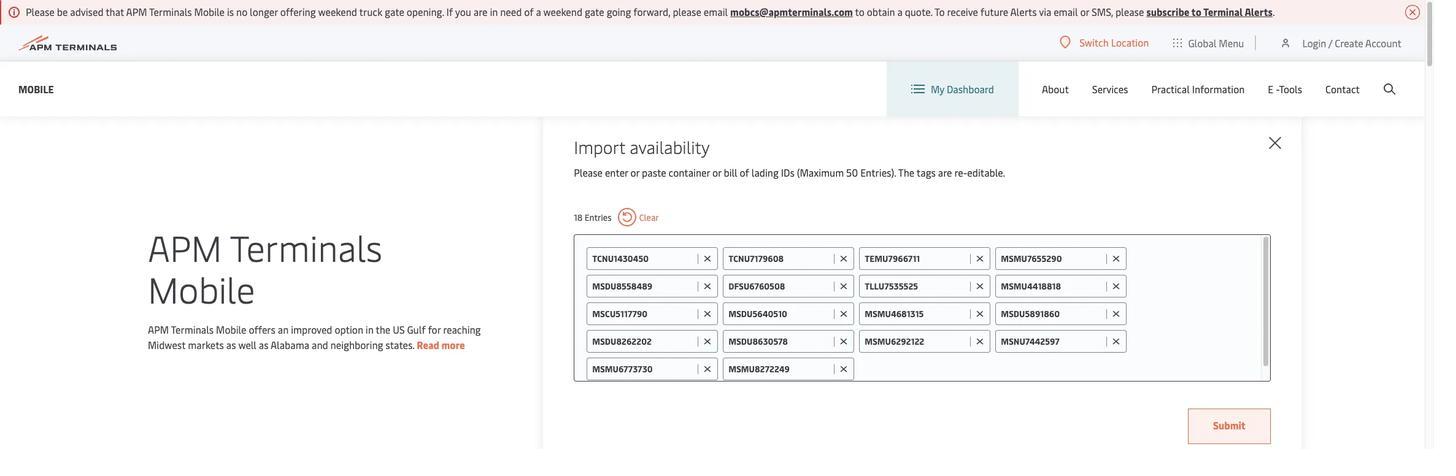 Task type: describe. For each thing, give the bounding box(es) containing it.
1 to from the left
[[855, 5, 864, 18]]

close alert image
[[1405, 5, 1420, 20]]

states.
[[386, 338, 414, 352]]

bill
[[724, 166, 737, 179]]

no
[[236, 5, 247, 18]]

-
[[1276, 82, 1279, 96]]

e -tools
[[1268, 82, 1302, 96]]

Type or paste your IDs here text field
[[859, 358, 1249, 380]]

0 vertical spatial terminals
[[149, 5, 192, 18]]

1 as from the left
[[226, 338, 236, 352]]

2 gate from the left
[[585, 5, 604, 18]]

mobile link
[[18, 81, 54, 97]]

sms,
[[1092, 5, 1113, 18]]

2 weekend from the left
[[543, 5, 582, 18]]

18 entries
[[574, 211, 612, 223]]

submit
[[1213, 418, 1246, 432]]

apm terminals mobile
[[148, 223, 382, 313]]

about button
[[1042, 61, 1069, 117]]

login
[[1302, 36, 1326, 49]]

option
[[335, 323, 363, 336]]

the
[[376, 323, 390, 336]]

need
[[500, 5, 522, 18]]

import
[[574, 135, 625, 158]]

1 a from the left
[[536, 5, 541, 18]]

lading
[[752, 166, 779, 179]]

0 horizontal spatial or
[[631, 166, 640, 179]]

2 please from the left
[[1115, 5, 1144, 18]]

global
[[1188, 36, 1216, 49]]

tools
[[1279, 82, 1302, 96]]

switch
[[1079, 36, 1109, 49]]

/
[[1328, 36, 1332, 49]]

(maximum
[[797, 166, 844, 179]]

ids
[[781, 166, 795, 179]]

offers
[[249, 323, 275, 336]]

50
[[846, 166, 858, 179]]

1 email from the left
[[704, 5, 728, 18]]

.
[[1273, 5, 1275, 18]]

going
[[607, 5, 631, 18]]

e -tools button
[[1268, 61, 1302, 117]]

re-
[[954, 166, 967, 179]]

1 gate from the left
[[385, 5, 404, 18]]

0 vertical spatial apm
[[126, 5, 147, 18]]

apm terminals mobile offers an improved option in the us gulf for reaching midwest markets as well as alabama and neighboring states.
[[148, 323, 481, 352]]

mobile secondary image
[[207, 312, 422, 449]]

container
[[669, 166, 710, 179]]

practical information button
[[1151, 61, 1245, 117]]

services button
[[1092, 61, 1128, 117]]

tags
[[917, 166, 936, 179]]

login / create account
[[1302, 36, 1401, 49]]

truck
[[359, 5, 382, 18]]

subscribe to terminal alerts link
[[1146, 5, 1273, 18]]

contact button
[[1325, 61, 1360, 117]]

e
[[1268, 82, 1273, 96]]

1 alerts from the left
[[1010, 5, 1037, 18]]

reaching
[[443, 323, 481, 336]]

about
[[1042, 82, 1069, 96]]

import availability
[[574, 135, 710, 158]]

clear
[[639, 211, 659, 223]]

global menu button
[[1161, 24, 1256, 61]]

mobile inside apm terminals mobile offers an improved option in the us gulf for reaching midwest markets as well as alabama and neighboring states.
[[216, 323, 246, 336]]

enter
[[605, 166, 628, 179]]

please for please be advised that apm terminals mobile is no longer offering weekend truck gate opening. if you are in need of a weekend gate going forward, please email mobcs@apmterminals.com to obtain a quote. to receive future alerts via email or sms, please subscribe to terminal alerts .
[[26, 5, 55, 18]]

2 a from the left
[[897, 5, 903, 18]]

paste
[[642, 166, 666, 179]]

more
[[441, 338, 465, 352]]

practical
[[1151, 82, 1190, 96]]

menu
[[1219, 36, 1244, 49]]

obtain
[[867, 5, 895, 18]]

read
[[417, 338, 439, 352]]

be
[[57, 5, 68, 18]]

quote. to
[[905, 5, 945, 18]]

apm for apm terminals mobile
[[148, 223, 222, 271]]

location
[[1111, 36, 1149, 49]]

information
[[1192, 82, 1245, 96]]

2 email from the left
[[1054, 5, 1078, 18]]

you
[[455, 5, 471, 18]]

receive
[[947, 5, 978, 18]]

apm for apm terminals mobile offers an improved option in the us gulf for reaching midwest markets as well as alabama and neighboring states.
[[148, 323, 169, 336]]

my dashboard
[[931, 82, 994, 96]]

that
[[106, 5, 124, 18]]

global menu
[[1188, 36, 1244, 49]]

entries).
[[860, 166, 896, 179]]

my dashboard button
[[911, 61, 994, 117]]

forward,
[[633, 5, 670, 18]]

18
[[574, 211, 582, 223]]



Task type: vqa. For each thing, say whether or not it's contained in the screenshot.
obtain
yes



Task type: locate. For each thing, give the bounding box(es) containing it.
terminal
[[1203, 5, 1243, 18]]

opening.
[[407, 5, 444, 18]]

0 horizontal spatial alerts
[[1010, 5, 1037, 18]]

alerts
[[1010, 5, 1037, 18], [1245, 5, 1273, 18]]

switch location button
[[1060, 36, 1149, 49]]

or left sms,
[[1080, 5, 1089, 18]]

well
[[238, 338, 256, 352]]

2 horizontal spatial or
[[1080, 5, 1089, 18]]

0 horizontal spatial to
[[855, 5, 864, 18]]

please be advised that apm terminals mobile is no longer offering weekend truck gate opening. if you are in need of a weekend gate going forward, please email mobcs@apmterminals.com to obtain a quote. to receive future alerts via email or sms, please subscribe to terminal alerts .
[[26, 5, 1275, 18]]

to
[[855, 5, 864, 18], [1191, 5, 1201, 18]]

midwest
[[148, 338, 185, 352]]

1 vertical spatial apm
[[148, 223, 222, 271]]

account
[[1365, 36, 1401, 49]]

and
[[312, 338, 328, 352]]

services
[[1092, 82, 1128, 96]]

a right obtain
[[897, 5, 903, 18]]

of
[[524, 5, 534, 18], [740, 166, 749, 179]]

2 vertical spatial terminals
[[171, 323, 214, 336]]

dashboard
[[947, 82, 994, 96]]

weekend left truck
[[318, 5, 357, 18]]

in
[[490, 5, 498, 18], [366, 323, 374, 336]]

1 horizontal spatial or
[[712, 166, 721, 179]]

please right sms,
[[1115, 5, 1144, 18]]

my
[[931, 82, 944, 96]]

to left obtain
[[855, 5, 864, 18]]

1 vertical spatial please
[[574, 166, 603, 179]]

clear button
[[618, 208, 659, 226]]

a right need
[[536, 5, 541, 18]]

0 vertical spatial of
[[524, 5, 534, 18]]

0 vertical spatial are
[[474, 5, 488, 18]]

in left the
[[366, 323, 374, 336]]

gate right truck
[[385, 5, 404, 18]]

terminals for apm terminals mobile
[[230, 223, 382, 271]]

0 horizontal spatial of
[[524, 5, 534, 18]]

neighboring
[[330, 338, 383, 352]]

Entered ID text field
[[592, 253, 695, 264], [728, 253, 831, 264], [1001, 253, 1103, 264], [592, 280, 695, 292], [728, 280, 831, 292], [865, 280, 967, 292], [592, 308, 695, 320], [865, 308, 967, 320], [592, 336, 695, 347], [728, 336, 831, 347], [865, 336, 967, 347], [1001, 336, 1103, 347], [592, 363, 695, 375]]

2 as from the left
[[259, 338, 268, 352]]

of right bill
[[740, 166, 749, 179]]

1 vertical spatial of
[[740, 166, 749, 179]]

terminals inside apm terminals mobile offers an improved option in the us gulf for reaching midwest markets as well as alabama and neighboring states.
[[171, 323, 214, 336]]

please for please enter or paste container or bill of lading ids (maximum 50 entries). the tags are re-editable.
[[574, 166, 603, 179]]

1 horizontal spatial a
[[897, 5, 903, 18]]

please down import
[[574, 166, 603, 179]]

apm
[[126, 5, 147, 18], [148, 223, 222, 271], [148, 323, 169, 336]]

1 please from the left
[[673, 5, 701, 18]]

0 horizontal spatial a
[[536, 5, 541, 18]]

0 horizontal spatial in
[[366, 323, 374, 336]]

0 horizontal spatial gate
[[385, 5, 404, 18]]

0 horizontal spatial please
[[673, 5, 701, 18]]

1 horizontal spatial please
[[1115, 5, 1144, 18]]

Entered ID text field
[[865, 253, 967, 264], [1001, 280, 1103, 292], [728, 308, 831, 320], [1001, 308, 1103, 320], [728, 363, 831, 375]]

0 horizontal spatial please
[[26, 5, 55, 18]]

gate
[[385, 5, 404, 18], [585, 5, 604, 18]]

as down offers
[[259, 338, 268, 352]]

1 horizontal spatial to
[[1191, 5, 1201, 18]]

1 vertical spatial in
[[366, 323, 374, 336]]

contact
[[1325, 82, 1360, 96]]

are right you
[[474, 5, 488, 18]]

0 vertical spatial in
[[490, 5, 498, 18]]

1 horizontal spatial alerts
[[1245, 5, 1273, 18]]

2 to from the left
[[1191, 5, 1201, 18]]

offering
[[280, 5, 316, 18]]

entries
[[585, 211, 612, 223]]

as left well
[[226, 338, 236, 352]]

to left terminal
[[1191, 5, 1201, 18]]

terminals inside the apm terminals mobile
[[230, 223, 382, 271]]

please
[[673, 5, 701, 18], [1115, 5, 1144, 18]]

the
[[898, 166, 914, 179]]

0 horizontal spatial are
[[474, 5, 488, 18]]

gate left going
[[585, 5, 604, 18]]

alerts left the via
[[1010, 5, 1037, 18]]

1 weekend from the left
[[318, 5, 357, 18]]

availability
[[630, 135, 710, 158]]

terminals
[[149, 5, 192, 18], [230, 223, 382, 271], [171, 323, 214, 336]]

please left the 'be'
[[26, 5, 55, 18]]

advised
[[70, 5, 103, 18]]

mobcs@apmterminals.com link
[[730, 5, 853, 18]]

1 horizontal spatial email
[[1054, 5, 1078, 18]]

us
[[393, 323, 405, 336]]

in inside apm terminals mobile offers an improved option in the us gulf for reaching midwest markets as well as alabama and neighboring states.
[[366, 323, 374, 336]]

terminals for apm terminals mobile offers an improved option in the us gulf for reaching midwest markets as well as alabama and neighboring states.
[[171, 323, 214, 336]]

apm inside the apm terminals mobile
[[148, 223, 222, 271]]

for
[[428, 323, 441, 336]]

mobile inside the apm terminals mobile
[[148, 264, 255, 313]]

or right the enter
[[631, 166, 640, 179]]

1 horizontal spatial weekend
[[543, 5, 582, 18]]

1 horizontal spatial gate
[[585, 5, 604, 18]]

markets
[[188, 338, 224, 352]]

1 horizontal spatial are
[[938, 166, 952, 179]]

apm inside apm terminals mobile offers an improved option in the us gulf for reaching midwest markets as well as alabama and neighboring states.
[[148, 323, 169, 336]]

0 horizontal spatial weekend
[[318, 5, 357, 18]]

via
[[1039, 5, 1051, 18]]

1 vertical spatial are
[[938, 166, 952, 179]]

please enter or paste container or bill of lading ids (maximum 50 entries). the tags are re-editable.
[[574, 166, 1005, 179]]

if
[[446, 5, 453, 18]]

alabama
[[271, 338, 309, 352]]

please
[[26, 5, 55, 18], [574, 166, 603, 179]]

editable.
[[967, 166, 1005, 179]]

subscribe
[[1146, 5, 1189, 18]]

of right need
[[524, 5, 534, 18]]

1 horizontal spatial please
[[574, 166, 603, 179]]

1 horizontal spatial of
[[740, 166, 749, 179]]

0 horizontal spatial email
[[704, 5, 728, 18]]

create
[[1335, 36, 1363, 49]]

weekend right need
[[543, 5, 582, 18]]

0 horizontal spatial as
[[226, 338, 236, 352]]

or
[[1080, 5, 1089, 18], [631, 166, 640, 179], [712, 166, 721, 179]]

longer
[[250, 5, 278, 18]]

weekend
[[318, 5, 357, 18], [543, 5, 582, 18]]

are
[[474, 5, 488, 18], [938, 166, 952, 179]]

are left re-
[[938, 166, 952, 179]]

future
[[980, 5, 1008, 18]]

an
[[278, 323, 289, 336]]

submit button
[[1188, 409, 1271, 444]]

gulf
[[407, 323, 426, 336]]

alerts right terminal
[[1245, 5, 1273, 18]]

read more
[[417, 338, 465, 352]]

login / create account link
[[1280, 25, 1401, 61]]

mobcs@apmterminals.com
[[730, 5, 853, 18]]

read more link
[[417, 338, 465, 352]]

2 vertical spatial apm
[[148, 323, 169, 336]]

0 vertical spatial please
[[26, 5, 55, 18]]

or left bill
[[712, 166, 721, 179]]

in left need
[[490, 5, 498, 18]]

switch location
[[1079, 36, 1149, 49]]

1 horizontal spatial as
[[259, 338, 268, 352]]

a
[[536, 5, 541, 18], [897, 5, 903, 18]]

1 vertical spatial terminals
[[230, 223, 382, 271]]

improved
[[291, 323, 332, 336]]

2 alerts from the left
[[1245, 5, 1273, 18]]

1 horizontal spatial in
[[490, 5, 498, 18]]

please right forward,
[[673, 5, 701, 18]]



